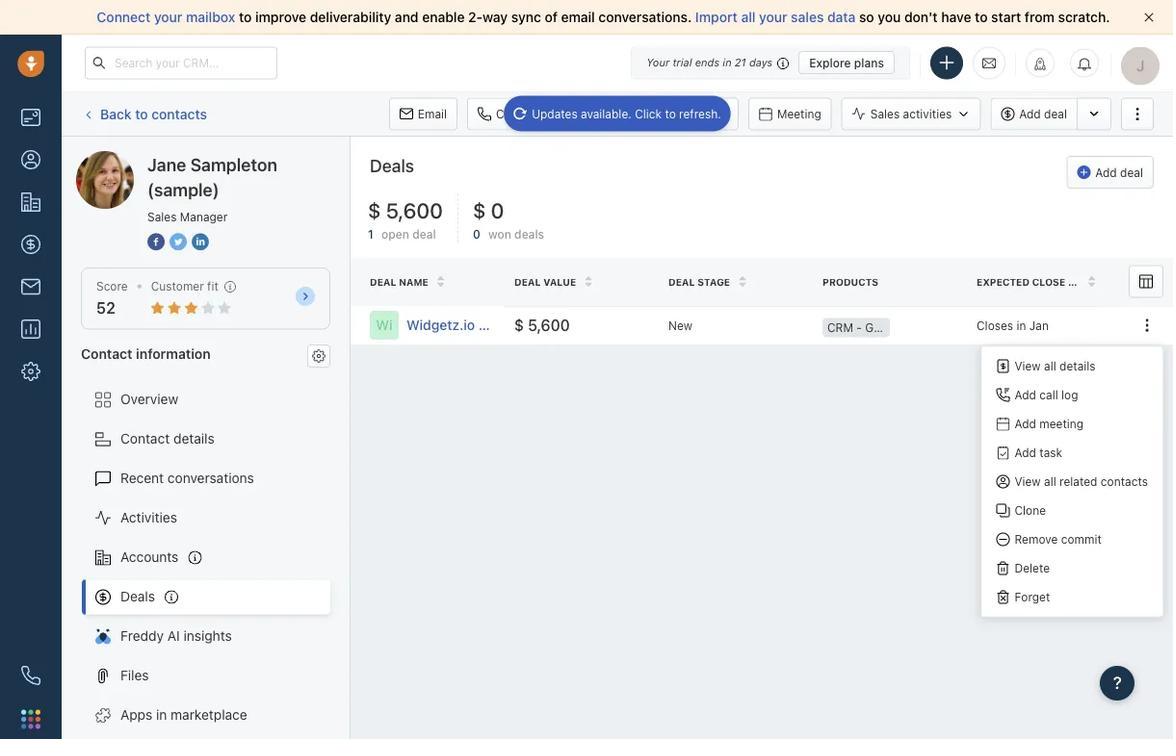 Task type: vqa. For each thing, say whether or not it's contained in the screenshot.
the leftmost the
no



Task type: describe. For each thing, give the bounding box(es) containing it.
apps
[[120, 707, 152, 723]]

insights
[[183, 628, 232, 644]]

your trial ends in 21 days
[[646, 56, 773, 69]]

widgetz.io (sample) link
[[406, 315, 535, 335]]

task button
[[674, 98, 739, 130]]

2 vertical spatial (sample)
[[478, 317, 535, 333]]

contact for contact details
[[120, 431, 170, 447]]

2 horizontal spatial deal
[[1120, 166, 1143, 179]]

deal for deal name
[[370, 276, 396, 288]]

$ 0 0 won deals
[[473, 197, 544, 241]]

score
[[96, 280, 128, 293]]

task
[[1039, 446, 1062, 460]]

value
[[543, 276, 576, 288]]

delete
[[1015, 562, 1050, 575]]

open
[[381, 228, 409, 241]]

expected
[[977, 276, 1029, 288]]

meeting
[[777, 107, 821, 121]]

deal name
[[370, 276, 428, 288]]

add task
[[1015, 446, 1062, 460]]

email button
[[389, 98, 457, 130]]

twitter circled image
[[170, 231, 187, 252]]

overview
[[120, 392, 178, 407]]

data
[[827, 9, 856, 25]]

1
[[368, 228, 373, 241]]

commit
[[1061, 533, 1102, 547]]

contacts inside back to contacts link
[[151, 106, 207, 122]]

information
[[136, 346, 211, 361]]

sales for sales manager
[[147, 210, 177, 223]]

all for view all related contacts
[[1044, 475, 1056, 489]]

connect your mailbox link
[[97, 9, 239, 25]]

sms
[[597, 107, 622, 121]]

you
[[878, 9, 901, 25]]

explore plans link
[[799, 51, 895, 74]]

your
[[646, 56, 670, 69]]

enable
[[422, 9, 465, 25]]

2 horizontal spatial $
[[514, 316, 524, 334]]

in for apps in marketplace
[[156, 707, 167, 723]]

manager
[[180, 210, 228, 223]]

email
[[561, 9, 595, 25]]

deal stage
[[668, 276, 730, 288]]

1 horizontal spatial jane
[[147, 154, 186, 175]]

products
[[822, 276, 879, 287]]

remove
[[1015, 533, 1058, 547]]

$ for $ 5,600
[[368, 197, 381, 222]]

sales activities
[[870, 107, 952, 121]]

add meeting
[[1015, 418, 1084, 431]]

jane sampleton (sample) up sales manager
[[115, 151, 273, 167]]

view all details link
[[982, 352, 1162, 381]]

close
[[1032, 276, 1065, 288]]

2-
[[468, 9, 483, 25]]

fit
[[207, 280, 218, 293]]

deals
[[514, 228, 544, 241]]

call
[[496, 107, 517, 121]]

in for closes in jan
[[1017, 318, 1026, 332]]

1 your from the left
[[154, 9, 182, 25]]

recent conversations
[[120, 471, 254, 486]]

import
[[695, 9, 738, 25]]

52 button
[[96, 299, 115, 317]]

activities
[[903, 107, 952, 121]]

mailbox
[[186, 9, 235, 25]]

1 horizontal spatial deals
[[370, 155, 414, 176]]

files
[[120, 668, 149, 684]]

sms button
[[569, 98, 632, 130]]

conversations.
[[598, 9, 692, 25]]

freshworks switcher image
[[21, 710, 40, 729]]

widgetz.io (sample)
[[406, 317, 535, 333]]

$ 5,600 1 open deal
[[368, 197, 443, 241]]

deal inside $ 5,600 1 open deal
[[412, 228, 436, 241]]

date
[[1068, 276, 1094, 288]]

1 vertical spatial deals
[[120, 589, 155, 605]]

sales for sales activities
[[870, 107, 900, 121]]

deliverability
[[310, 9, 391, 25]]

phone image
[[21, 666, 40, 686]]

view for view all details
[[1015, 360, 1041, 373]]

connect your mailbox to improve deliverability and enable 2-way sync of email conversations. import all your sales data so you don't have to start from scratch.
[[97, 9, 1110, 25]]

back to contacts
[[100, 106, 207, 122]]

task
[[703, 107, 728, 121]]

connect
[[97, 9, 151, 25]]

name
[[399, 276, 428, 288]]

scratch.
[[1058, 9, 1110, 25]]

sync
[[511, 9, 541, 25]]

call button
[[467, 98, 526, 130]]

0 horizontal spatial jane
[[115, 151, 144, 167]]

ai
[[167, 628, 180, 644]]

5,600 for $ 5,600 1 open deal
[[386, 197, 443, 222]]

to right mailbox
[[239, 9, 252, 25]]

way
[[483, 9, 508, 25]]

customer fit
[[151, 280, 218, 293]]

1 vertical spatial add deal
[[1095, 166, 1143, 179]]



Task type: locate. For each thing, give the bounding box(es) containing it.
jane down back to contacts
[[147, 154, 186, 175]]

view up the clone
[[1015, 475, 1041, 489]]

0 horizontal spatial add deal
[[1019, 107, 1067, 121]]

5,600 down deal value
[[528, 316, 570, 334]]

widgetz.io
[[406, 317, 475, 333]]

deals
[[370, 155, 414, 176], [120, 589, 155, 605]]

1 horizontal spatial details
[[1059, 360, 1096, 373]]

0 vertical spatial 5,600
[[386, 197, 443, 222]]

1 horizontal spatial add deal
[[1095, 166, 1143, 179]]

$ inside $ 5,600 1 open deal
[[368, 197, 381, 222]]

0 vertical spatial (sample)
[[218, 151, 273, 167]]

0 vertical spatial sales
[[870, 107, 900, 121]]

view up add call log
[[1015, 360, 1041, 373]]

0 vertical spatial in
[[723, 56, 732, 69]]

sampleton up manager
[[190, 154, 277, 175]]

view for view all related contacts
[[1015, 475, 1041, 489]]

sales activities button
[[841, 98, 990, 130], [841, 98, 981, 130]]

0 vertical spatial contacts
[[151, 106, 207, 122]]

1 horizontal spatial sales
[[870, 107, 900, 121]]

details up the recent conversations
[[173, 431, 215, 447]]

explore plans
[[809, 56, 884, 69]]

1 vertical spatial in
[[1017, 318, 1026, 332]]

5,600 up the open
[[386, 197, 443, 222]]

your
[[154, 9, 182, 25], [759, 9, 787, 25]]

5,600 inside $ 5,600 1 open deal
[[386, 197, 443, 222]]

don't
[[904, 9, 938, 25]]

0 vertical spatial view
[[1015, 360, 1041, 373]]

your left sales
[[759, 9, 787, 25]]

call link
[[467, 98, 526, 130]]

marketplace
[[171, 707, 247, 723]]

0 up the won
[[491, 197, 504, 222]]

sales left 'activities'
[[870, 107, 900, 121]]

jane
[[115, 151, 144, 167], [147, 154, 186, 175]]

jane sampleton (sample) up manager
[[147, 154, 277, 200]]

updates available. click to refresh. link
[[504, 96, 731, 132]]

all
[[741, 9, 755, 25], [1044, 360, 1056, 373], [1044, 475, 1056, 489]]

jan
[[1029, 318, 1049, 332]]

$ inside '$ 0 0 won deals'
[[473, 197, 486, 222]]

to right back
[[135, 106, 148, 122]]

sales
[[791, 9, 824, 25]]

1 vertical spatial contact
[[120, 431, 170, 447]]

deal
[[370, 276, 396, 288], [514, 276, 541, 288], [668, 276, 695, 288]]

1 horizontal spatial deal
[[514, 276, 541, 288]]

meeting button
[[748, 98, 832, 130]]

deal left "name"
[[370, 276, 396, 288]]

1 deal from the left
[[370, 276, 396, 288]]

1 horizontal spatial in
[[723, 56, 732, 69]]

1 vertical spatial contacts
[[1101, 475, 1148, 489]]

in right 'apps'
[[156, 707, 167, 723]]

new
[[668, 318, 693, 332]]

1 view from the top
[[1015, 360, 1041, 373]]

close image
[[1144, 13, 1154, 22]]

wi
[[376, 317, 393, 333]]

customer
[[151, 280, 204, 293]]

all up call
[[1044, 360, 1056, 373]]

updates
[[532, 107, 578, 120]]

0 horizontal spatial $
[[368, 197, 381, 222]]

deal left "stage"
[[668, 276, 695, 288]]

3 deal from the left
[[668, 276, 695, 288]]

details up log
[[1059, 360, 1096, 373]]

1 horizontal spatial your
[[759, 9, 787, 25]]

0 vertical spatial add deal
[[1019, 107, 1067, 121]]

forget
[[1015, 591, 1050, 604]]

start
[[991, 9, 1021, 25]]

5,600 for $ 5,600
[[528, 316, 570, 334]]

$ right $ 5,600 1 open deal
[[473, 197, 486, 222]]

$ for $ 0
[[473, 197, 486, 222]]

0 vertical spatial deal
[[1044, 107, 1067, 121]]

1 vertical spatial 0
[[473, 228, 480, 241]]

0 left the won
[[473, 228, 480, 241]]

from
[[1025, 9, 1055, 25]]

conversations
[[167, 471, 254, 486]]

deal value
[[514, 276, 576, 288]]

activities
[[120, 510, 177, 526]]

email
[[418, 107, 447, 121]]

sampleton
[[148, 151, 214, 167], [190, 154, 277, 175]]

0 horizontal spatial contacts
[[151, 106, 207, 122]]

jane down back
[[115, 151, 144, 167]]

refresh.
[[679, 107, 721, 120]]

2 deal from the left
[[514, 276, 541, 288]]

days
[[749, 56, 773, 69]]

so
[[859, 9, 874, 25]]

deals up $ 5,600 1 open deal
[[370, 155, 414, 176]]

$ down deal value
[[514, 316, 524, 334]]

contacts right 'related'
[[1101, 475, 1148, 489]]

add
[[1019, 107, 1041, 121], [1095, 166, 1117, 179], [1015, 389, 1036, 402], [1015, 418, 1036, 431], [1015, 446, 1036, 460]]

in left 21
[[723, 56, 732, 69]]

deal left value
[[514, 276, 541, 288]]

5,600
[[386, 197, 443, 222], [528, 316, 570, 334]]

sales manager
[[147, 210, 228, 223]]

0 vertical spatial all
[[741, 9, 755, 25]]

2 horizontal spatial deal
[[668, 276, 695, 288]]

view
[[1015, 360, 1041, 373], [1015, 475, 1041, 489]]

1 horizontal spatial 0
[[491, 197, 504, 222]]

2 vertical spatial in
[[156, 707, 167, 723]]

email image
[[982, 55, 996, 71]]

contact down 52 button
[[81, 346, 132, 361]]

meeting
[[1039, 418, 1084, 431]]

(sample) up sales manager
[[147, 179, 219, 200]]

have
[[941, 9, 971, 25]]

contacts
[[151, 106, 207, 122], [1101, 475, 1148, 489]]

0 vertical spatial deals
[[370, 155, 414, 176]]

all for view all details
[[1044, 360, 1056, 373]]

0 horizontal spatial in
[[156, 707, 167, 723]]

and
[[395, 9, 419, 25]]

mng settings image
[[312, 349, 326, 363]]

2 horizontal spatial in
[[1017, 318, 1026, 332]]

add call log
[[1015, 389, 1078, 402]]

view all related contacts
[[1015, 475, 1148, 489]]

remove commit
[[1015, 533, 1102, 547]]

$ 5,600
[[514, 316, 570, 334]]

1 vertical spatial details
[[173, 431, 215, 447]]

0 horizontal spatial details
[[173, 431, 215, 447]]

contact details
[[120, 431, 215, 447]]

add deal button
[[990, 98, 1077, 130], [1066, 156, 1154, 189]]

ends
[[695, 56, 720, 69]]

1 vertical spatial add deal button
[[1066, 156, 1154, 189]]

all left 'related'
[[1044, 475, 1056, 489]]

closes
[[977, 318, 1013, 332]]

apps in marketplace
[[120, 707, 247, 723]]

trial
[[673, 56, 692, 69]]

closes in jan
[[977, 318, 1049, 332]]

to
[[239, 9, 252, 25], [975, 9, 988, 25], [135, 106, 148, 122], [665, 107, 676, 120]]

accounts
[[120, 549, 179, 565]]

back to contacts link
[[81, 99, 208, 129]]

0 horizontal spatial sales
[[147, 210, 177, 223]]

recent
[[120, 471, 164, 486]]

facebook circled image
[[147, 231, 165, 252]]

0 vertical spatial 0
[[491, 197, 504, 222]]

expected close date
[[977, 276, 1094, 288]]

(sample)
[[218, 151, 273, 167], [147, 179, 219, 200], [478, 317, 535, 333]]

1 vertical spatial (sample)
[[147, 179, 219, 200]]

phone element
[[12, 657, 50, 695]]

0 vertical spatial add deal button
[[990, 98, 1077, 130]]

deal
[[1044, 107, 1067, 121], [1120, 166, 1143, 179], [412, 228, 436, 241]]

1 horizontal spatial contacts
[[1101, 475, 1148, 489]]

0
[[491, 197, 504, 222], [473, 228, 480, 241]]

your left mailbox
[[154, 9, 182, 25]]

2 your from the left
[[759, 9, 787, 25]]

1 vertical spatial deal
[[1120, 166, 1143, 179]]

won
[[488, 228, 511, 241]]

log
[[1061, 389, 1078, 402]]

in
[[723, 56, 732, 69], [1017, 318, 1026, 332], [156, 707, 167, 723]]

in left jan
[[1017, 318, 1026, 332]]

contact for contact information
[[81, 346, 132, 361]]

to left start
[[975, 9, 988, 25]]

freddy
[[120, 628, 164, 644]]

$ up 1
[[368, 197, 381, 222]]

1 vertical spatial 5,600
[[528, 316, 570, 334]]

contact up recent
[[120, 431, 170, 447]]

sales up facebook circled icon
[[147, 210, 177, 223]]

1 horizontal spatial 5,600
[[528, 316, 570, 334]]

1 horizontal spatial deal
[[1044, 107, 1067, 121]]

related
[[1131, 276, 1173, 287]]

0 horizontal spatial 5,600
[[386, 197, 443, 222]]

to right "click"
[[665, 107, 676, 120]]

explore
[[809, 56, 851, 69]]

0 vertical spatial contact
[[81, 346, 132, 361]]

linkedin circled image
[[192, 231, 209, 252]]

0 horizontal spatial deals
[[120, 589, 155, 605]]

import all your sales data link
[[695, 9, 859, 25]]

Search your CRM... text field
[[85, 47, 277, 79]]

(sample) up manager
[[218, 151, 273, 167]]

score 52
[[96, 280, 128, 317]]

0 horizontal spatial 0
[[473, 228, 480, 241]]

related
[[1059, 475, 1097, 489]]

52
[[96, 299, 115, 317]]

2 vertical spatial all
[[1044, 475, 1056, 489]]

2 vertical spatial deal
[[412, 228, 436, 241]]

contact information
[[81, 346, 211, 361]]

0 horizontal spatial deal
[[412, 228, 436, 241]]

all right import
[[741, 9, 755, 25]]

contact
[[81, 346, 132, 361], [120, 431, 170, 447]]

1 horizontal spatial $
[[473, 197, 486, 222]]

(sample) down deal value
[[478, 317, 535, 333]]

0 horizontal spatial your
[[154, 9, 182, 25]]

deal for deal value
[[514, 276, 541, 288]]

deals up freddy
[[120, 589, 155, 605]]

sampleton down back to contacts
[[148, 151, 214, 167]]

2 view from the top
[[1015, 475, 1041, 489]]

plans
[[854, 56, 884, 69]]

0 horizontal spatial deal
[[370, 276, 396, 288]]

improve
[[255, 9, 306, 25]]

0 vertical spatial details
[[1059, 360, 1096, 373]]

1 vertical spatial sales
[[147, 210, 177, 223]]

1 vertical spatial all
[[1044, 360, 1056, 373]]

deal for deal stage
[[668, 276, 695, 288]]

contacts down search your crm... text field
[[151, 106, 207, 122]]

1 vertical spatial view
[[1015, 475, 1041, 489]]



